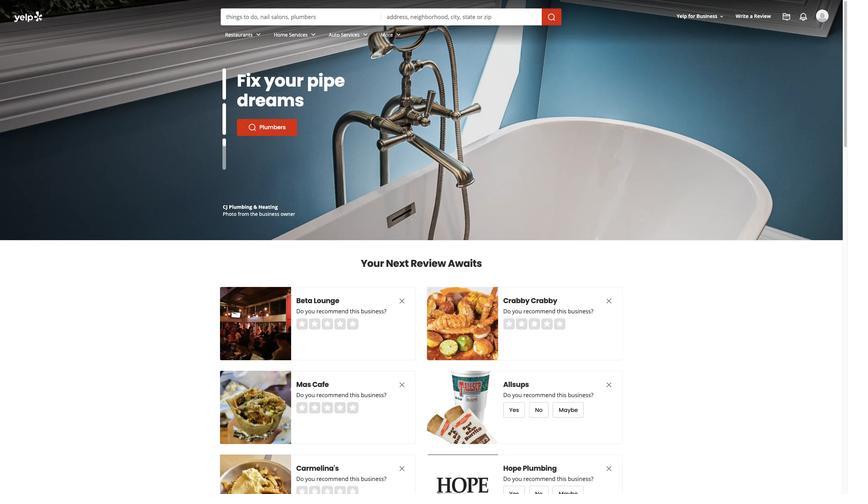 Task type: vqa. For each thing, say whether or not it's contained in the screenshot.
Beta Lounge
yes



Task type: locate. For each thing, give the bounding box(es) containing it.
24 chevron down v2 image right more
[[395, 30, 403, 39]]

this down beta lounge link
[[350, 307, 360, 315]]

0 horizontal spatial dismiss card image
[[398, 465, 406, 473]]

services right home
[[289, 31, 308, 38]]

0 vertical spatial plumbing
[[229, 204, 252, 210]]

24 search v2 image for give soot the boot
[[248, 104, 257, 112]]

24 chevron down v2 image for auto services
[[361, 30, 370, 39]]

the inside blackburn chimney photo from the business owner
[[250, 211, 258, 217]]

rating element
[[297, 318, 359, 330], [504, 318, 566, 330], [297, 402, 359, 414], [297, 486, 359, 494]]

24 search v2 image for fix your pipe dreams
[[248, 123, 257, 132]]

do down 'hope'
[[504, 475, 511, 483]]

sweep
[[286, 104, 304, 112]]

2 dismiss card image from the left
[[605, 465, 614, 473]]

1 vertical spatial plumbing
[[523, 464, 557, 473]]

2 24 search v2 image from the top
[[248, 123, 257, 132]]

restaurants link
[[220, 25, 268, 46]]

1 none field from the left
[[226, 13, 376, 21]]

do down allsups
[[504, 391, 511, 399]]

2 select slide image from the top
[[223, 103, 226, 135]]

2 none field from the left
[[387, 13, 536, 21]]

write a review
[[736, 13, 771, 20]]

do you recommend this business? for allsups
[[504, 391, 594, 399]]

rating element down the cafe
[[297, 402, 359, 414]]

business? down mas cafe link
[[361, 391, 387, 399]]

1 vertical spatial 24 search v2 image
[[248, 123, 257, 132]]

review right next
[[411, 257, 446, 271]]

boot
[[351, 69, 391, 93]]

24 chevron down v2 image inside more "link"
[[395, 30, 403, 39]]

business?
[[361, 307, 387, 315], [568, 307, 594, 315], [361, 391, 387, 399], [568, 391, 594, 399], [361, 475, 387, 483], [568, 475, 594, 483]]

1 services from the left
[[289, 31, 308, 38]]

0 vertical spatial select slide image
[[223, 68, 226, 100]]

0 horizontal spatial review
[[411, 257, 446, 271]]

plumbing for hope
[[523, 464, 557, 473]]

plumbing left &
[[229, 204, 252, 210]]

you for crabby crabby
[[513, 307, 522, 315]]

2 24 chevron down v2 image from the left
[[395, 30, 403, 39]]

recommend for mas cafe
[[317, 391, 349, 399]]

from inside cj plumbing & heating photo from the business owner
[[238, 211, 249, 217]]

1 dismiss card image from the left
[[398, 465, 406, 473]]

(no rating) image down the cafe
[[297, 402, 359, 414]]

0 horizontal spatial 24 chevron down v2 image
[[309, 30, 318, 39]]

do
[[297, 307, 304, 315], [504, 307, 511, 315], [297, 391, 304, 399], [504, 391, 511, 399], [297, 475, 304, 483], [504, 475, 511, 483]]

plumbing right 'hope'
[[523, 464, 557, 473]]

photo of mas cafe image
[[220, 371, 291, 444]]

do you recommend this business? down beta lounge link
[[297, 307, 387, 315]]

carmelina's link
[[297, 464, 385, 473]]

this down crabby crabby link
[[557, 307, 567, 315]]

search image
[[548, 13, 556, 21]]

do down mas
[[297, 391, 304, 399]]

None search field
[[0, 0, 843, 52]]

rating element for crabby
[[504, 318, 566, 330]]

you down allsups
[[513, 391, 522, 399]]

chimney inside blackburn chimney photo from the business owner
[[249, 204, 271, 210]]

rating element down lounge
[[297, 318, 359, 330]]

24 search v2 image
[[248, 104, 257, 112], [248, 123, 257, 132]]

1 24 chevron down v2 image from the left
[[309, 30, 318, 39]]

services
[[289, 31, 308, 38], [341, 31, 360, 38]]

1 horizontal spatial dismiss card image
[[605, 465, 614, 473]]

1 horizontal spatial 24 chevron down v2 image
[[361, 30, 370, 39]]

yelp for business
[[677, 13, 718, 20]]

home services link
[[268, 25, 323, 46]]

business? for hope plumbing
[[568, 475, 594, 483]]

1 select slide image from the top
[[223, 68, 226, 100]]

chimney
[[260, 104, 285, 112], [249, 204, 271, 210]]

review
[[754, 13, 771, 20], [411, 257, 446, 271]]

Find text field
[[226, 13, 376, 21]]

recommend for hope plumbing
[[524, 475, 556, 483]]

review for next
[[411, 257, 446, 271]]

24 search v2 image left plumbers at the top left
[[248, 123, 257, 132]]

24 chevron down v2 image inside auto services link
[[361, 30, 370, 39]]

you down "beta"
[[306, 307, 315, 315]]

0 horizontal spatial crabby
[[504, 296, 530, 306]]

none search field containing yelp for business
[[0, 0, 843, 52]]

carmelina's
[[297, 464, 339, 473]]

the inside cj plumbing & heating photo from the business owner
[[250, 211, 258, 217]]

allsups
[[504, 380, 529, 390]]

business
[[259, 211, 279, 217], [259, 211, 279, 217]]

services right "auto"
[[341, 31, 360, 38]]

business? for mas cafe
[[361, 391, 387, 399]]

crabby
[[504, 296, 530, 306], [531, 296, 558, 306]]

do you recommend this business? down carmelina's link on the left of the page
[[297, 475, 387, 483]]

24 chevron down v2 image right auto services
[[361, 30, 370, 39]]

do you recommend this business?
[[297, 307, 387, 315], [504, 307, 594, 315], [297, 391, 387, 399], [504, 391, 594, 399], [297, 475, 387, 483], [504, 475, 594, 483]]

maybe button
[[553, 402, 584, 418]]

do you recommend this business? down crabby crabby link
[[504, 307, 594, 315]]

recommend for allsups
[[524, 391, 556, 399]]

business? down beta lounge link
[[361, 307, 387, 315]]

(no rating) image down lounge
[[297, 318, 359, 330]]

24 chevron down v2 image left "auto"
[[309, 30, 318, 39]]

auto services
[[329, 31, 360, 38]]

dismiss card image for lounge
[[398, 297, 406, 305]]

1 vertical spatial chimney
[[249, 204, 271, 210]]

do down carmelina's
[[297, 475, 304, 483]]

24 search v2 image inside plumbers link
[[248, 123, 257, 132]]

photo of crabby crabby image
[[427, 287, 498, 360]]

maybe
[[559, 406, 578, 414]]

recommend down crabby crabby link
[[524, 307, 556, 315]]

allsups link
[[504, 380, 592, 390]]

do you recommend this business? down mas cafe link
[[297, 391, 387, 399]]

services for auto services
[[341, 31, 360, 38]]

this down hope plumbing link
[[557, 475, 567, 483]]

photo
[[223, 211, 237, 217], [223, 211, 237, 217]]

1 horizontal spatial review
[[754, 13, 771, 20]]

services inside auto services link
[[341, 31, 360, 38]]

do you recommend this business? down hope plumbing link
[[504, 475, 594, 483]]

the
[[320, 69, 348, 93], [250, 211, 258, 217], [250, 211, 258, 217]]

cj plumbing & heating photo from the business owner
[[223, 204, 295, 217]]

0 vertical spatial 24 search v2 image
[[248, 104, 257, 112]]

review right a at the right top of the page
[[754, 13, 771, 20]]

(no rating) image for crabby
[[504, 318, 566, 330]]

you down crabby crabby
[[513, 307, 522, 315]]

plumbing
[[229, 204, 252, 210], [523, 464, 557, 473]]

dismiss card image
[[398, 297, 406, 305], [605, 297, 614, 305], [398, 381, 406, 389], [605, 381, 614, 389]]

24 chevron down v2 image for home services
[[309, 30, 318, 39]]

None search field
[[221, 8, 563, 25]]

business
[[697, 13, 718, 20]]

yelp
[[677, 13, 687, 20]]

you for carmelina's
[[306, 475, 315, 483]]

business? down crabby crabby link
[[568, 307, 594, 315]]

crabby crabby
[[504, 296, 558, 306]]

do you recommend this business? for mas cafe
[[297, 391, 387, 399]]

tyler b. image
[[816, 10, 829, 22]]

1 24 search v2 image from the top
[[248, 104, 257, 112]]

24 chevron down v2 image right restaurants
[[254, 30, 263, 39]]

business? down hope plumbing link
[[568, 475, 594, 483]]

give
[[237, 69, 275, 93]]

1 horizontal spatial crabby
[[531, 296, 558, 306]]

recommend down mas cafe link
[[317, 391, 349, 399]]

None radio
[[309, 318, 321, 330], [347, 318, 359, 330], [504, 318, 515, 330], [297, 402, 308, 414], [322, 402, 333, 414], [347, 402, 359, 414], [309, 318, 321, 330], [347, 318, 359, 330], [504, 318, 515, 330], [297, 402, 308, 414], [322, 402, 333, 414], [347, 402, 359, 414]]

do for mas cafe
[[297, 391, 304, 399]]

0 vertical spatial review
[[754, 13, 771, 20]]

recommend for crabby crabby
[[524, 307, 556, 315]]

do down "beta"
[[297, 307, 304, 315]]

none field find
[[226, 13, 376, 21]]

mas
[[297, 380, 311, 390]]

24 chevron down v2 image
[[254, 30, 263, 39], [395, 30, 403, 39]]

this down mas cafe link
[[350, 391, 360, 399]]

more link
[[375, 25, 409, 46]]

write a review link
[[733, 10, 774, 23]]

2 24 chevron down v2 image from the left
[[361, 30, 370, 39]]

mas cafe link
[[297, 380, 385, 390]]

you for hope plumbing
[[513, 475, 522, 483]]

24 chevron down v2 image inside restaurants link
[[254, 30, 263, 39]]

(no rating) image
[[297, 318, 359, 330], [504, 318, 566, 330], [297, 402, 359, 414], [297, 486, 359, 494]]

crabby crabby link
[[504, 296, 592, 306]]

2 services from the left
[[341, 31, 360, 38]]

you down 'mas cafe'
[[306, 391, 315, 399]]

recommend down allsups link
[[524, 391, 556, 399]]

this up maybe button
[[557, 391, 567, 399]]

1 vertical spatial select slide image
[[223, 103, 226, 135]]

24 search v2 image up plumbers link
[[248, 104, 257, 112]]

you for allsups
[[513, 391, 522, 399]]

owner
[[281, 211, 295, 217], [281, 211, 295, 217]]

0 horizontal spatial 24 chevron down v2 image
[[254, 30, 263, 39]]

from
[[238, 211, 249, 217], [238, 211, 249, 217]]

do down crabby crabby
[[504, 307, 511, 315]]

do you recommend this business? down allsups link
[[504, 391, 594, 399]]

rating element for lounge
[[297, 318, 359, 330]]

awaits
[[448, 257, 482, 271]]

owner inside cj plumbing & heating photo from the business owner
[[281, 211, 295, 217]]

recommend down carmelina's link on the left of the page
[[317, 475, 349, 483]]

24 search v2 image inside chimney sweep link
[[248, 104, 257, 112]]

yes button
[[504, 402, 525, 418]]

1 horizontal spatial none field
[[387, 13, 536, 21]]

this down carmelina's link on the left of the page
[[350, 475, 360, 483]]

you for beta lounge
[[306, 307, 315, 315]]

dismiss card image
[[398, 465, 406, 473], [605, 465, 614, 473]]

0 horizontal spatial services
[[289, 31, 308, 38]]

16 chevron down v2 image
[[719, 14, 725, 19]]

business inside blackburn chimney photo from the business owner
[[259, 211, 279, 217]]

select slide image
[[223, 68, 226, 100], [223, 103, 226, 135]]

you down carmelina's
[[306, 475, 315, 483]]

recommend
[[317, 307, 349, 315], [524, 307, 556, 315], [317, 391, 349, 399], [524, 391, 556, 399], [317, 475, 349, 483], [524, 475, 556, 483]]

you
[[306, 307, 315, 315], [513, 307, 522, 315], [306, 391, 315, 399], [513, 391, 522, 399], [306, 475, 315, 483], [513, 475, 522, 483]]

services inside the home services link
[[289, 31, 308, 38]]

this
[[350, 307, 360, 315], [557, 307, 567, 315], [350, 391, 360, 399], [557, 391, 567, 399], [350, 475, 360, 483], [557, 475, 567, 483]]

fix your pipe dreams
[[237, 69, 345, 112]]

business? for crabby crabby
[[568, 307, 594, 315]]

(no rating) image down crabby crabby
[[504, 318, 566, 330]]

cafe
[[313, 380, 329, 390]]

review inside the user actions element
[[754, 13, 771, 20]]

do for allsups
[[504, 391, 511, 399]]

24 chevron down v2 image inside the home services link
[[309, 30, 318, 39]]

services for home services
[[289, 31, 308, 38]]

business? for beta lounge
[[361, 307, 387, 315]]

rating element down crabby crabby
[[504, 318, 566, 330]]

beta lounge
[[297, 296, 340, 306]]

1 horizontal spatial plumbing
[[523, 464, 557, 473]]

business? up maybe
[[568, 391, 594, 399]]

your next review awaits
[[361, 257, 482, 271]]

0 horizontal spatial none field
[[226, 13, 376, 21]]

1 24 chevron down v2 image from the left
[[254, 30, 263, 39]]

1 horizontal spatial 24 chevron down v2 image
[[395, 30, 403, 39]]

photo inside blackburn chimney photo from the business owner
[[223, 211, 237, 217]]

notifications image
[[800, 13, 808, 21]]

business? down carmelina's link on the left of the page
[[361, 475, 387, 483]]

hope
[[504, 464, 522, 473]]

recommend down hope plumbing link
[[524, 475, 556, 483]]

1 vertical spatial review
[[411, 257, 446, 271]]

None radio
[[297, 318, 308, 330], [322, 318, 333, 330], [335, 318, 346, 330], [516, 318, 528, 330], [529, 318, 540, 330], [542, 318, 553, 330], [554, 318, 566, 330], [309, 402, 321, 414], [335, 402, 346, 414], [297, 486, 308, 494], [309, 486, 321, 494], [322, 486, 333, 494], [335, 486, 346, 494], [347, 486, 359, 494], [297, 318, 308, 330], [322, 318, 333, 330], [335, 318, 346, 330], [516, 318, 528, 330], [529, 318, 540, 330], [542, 318, 553, 330], [554, 318, 566, 330], [309, 402, 321, 414], [335, 402, 346, 414], [297, 486, 308, 494], [309, 486, 321, 494], [322, 486, 333, 494], [335, 486, 346, 494], [347, 486, 359, 494]]

you down 'hope'
[[513, 475, 522, 483]]

recommend down lounge
[[317, 307, 349, 315]]

24 chevron down v2 image for restaurants
[[254, 30, 263, 39]]

plumbing inside cj plumbing & heating photo from the business owner
[[229, 204, 252, 210]]

None field
[[226, 13, 376, 21], [387, 13, 536, 21]]

heating
[[259, 204, 278, 210]]

0 horizontal spatial plumbing
[[229, 204, 252, 210]]

24 chevron down v2 image
[[309, 30, 318, 39], [361, 30, 370, 39]]

do you recommend this business? for carmelina's
[[297, 475, 387, 483]]

1 horizontal spatial services
[[341, 31, 360, 38]]



Task type: describe. For each thing, give the bounding box(es) containing it.
this for crabby crabby
[[557, 307, 567, 315]]

plumbers link
[[237, 119, 297, 136]]

Near text field
[[387, 13, 536, 21]]

rating element for cafe
[[297, 402, 359, 414]]

this for hope plumbing
[[557, 475, 567, 483]]

explore banner section banner
[[0, 0, 843, 240]]

photo of beta lounge image
[[220, 287, 291, 360]]

none field near
[[387, 13, 536, 21]]

blackburn chimney photo from the business owner
[[223, 204, 295, 217]]

none search field inside explore banner section banner
[[221, 8, 563, 25]]

plumbers
[[260, 123, 286, 131]]

&
[[254, 204, 257, 210]]

do for beta lounge
[[297, 307, 304, 315]]

next
[[386, 257, 409, 271]]

cj
[[223, 204, 228, 210]]

cj plumbing & heating link
[[223, 204, 278, 210]]

rating element down carmelina's
[[297, 486, 359, 494]]

recommend for beta lounge
[[317, 307, 349, 315]]

dismiss card image for hope plumbing
[[605, 465, 614, 473]]

hope plumbing
[[504, 464, 557, 473]]

this for allsups
[[557, 391, 567, 399]]

owner inside blackburn chimney photo from the business owner
[[281, 211, 295, 217]]

do you recommend this business? for crabby crabby
[[504, 307, 594, 315]]

business? for carmelina's
[[361, 475, 387, 483]]

do for hope plumbing
[[504, 475, 511, 483]]

this for beta lounge
[[350, 307, 360, 315]]

24 chevron down v2 image for more
[[395, 30, 403, 39]]

(no rating) image down carmelina's
[[297, 486, 359, 494]]

this for mas cafe
[[350, 391, 360, 399]]

0 vertical spatial chimney
[[260, 104, 285, 112]]

home services
[[274, 31, 308, 38]]

lounge
[[314, 296, 340, 306]]

home
[[274, 31, 288, 38]]

1 crabby from the left
[[504, 296, 530, 306]]

yelp for business button
[[674, 10, 728, 23]]

for
[[689, 13, 696, 20]]

from inside blackburn chimney photo from the business owner
[[238, 211, 249, 217]]

beta lounge link
[[297, 296, 385, 306]]

review for a
[[754, 13, 771, 20]]

photo of carmelina's image
[[220, 455, 291, 494]]

beta
[[297, 296, 313, 306]]

this for carmelina's
[[350, 475, 360, 483]]

your
[[361, 257, 384, 271]]

photo of hope plumbing image
[[427, 455, 498, 494]]

you for mas cafe
[[306, 391, 315, 399]]

dreams
[[237, 89, 304, 112]]

photo inside cj plumbing & heating photo from the business owner
[[223, 211, 237, 217]]

do you recommend this business? for beta lounge
[[297, 307, 387, 315]]

pipe
[[307, 69, 345, 93]]

dismiss card image for carmelina's
[[398, 465, 406, 473]]

chimney sweep link
[[237, 99, 316, 116]]

chimney sweep
[[260, 104, 304, 112]]

business? for allsups
[[568, 391, 594, 399]]

photo of allsups image
[[427, 371, 498, 444]]

plumbing for cj
[[229, 204, 252, 210]]

(no rating) image for lounge
[[297, 318, 359, 330]]

dismiss card image for cafe
[[398, 381, 406, 389]]

hope plumbing link
[[504, 464, 592, 473]]

blackburn chimney link
[[223, 204, 271, 210]]

auto services link
[[323, 25, 375, 46]]

yes
[[510, 406, 519, 414]]

blackburn
[[223, 204, 248, 210]]

business inside cj plumbing & heating photo from the business owner
[[259, 211, 279, 217]]

restaurants
[[225, 31, 253, 38]]

no button
[[530, 402, 549, 418]]

business categories element
[[220, 25, 829, 46]]

(no rating) image for cafe
[[297, 402, 359, 414]]

do you recommend this business? for hope plumbing
[[504, 475, 594, 483]]

user actions element
[[672, 9, 839, 52]]

write
[[736, 13, 749, 20]]

fix
[[237, 69, 261, 93]]

give soot the boot
[[237, 69, 391, 93]]

projects image
[[783, 13, 791, 21]]

dismiss card image for crabby
[[605, 297, 614, 305]]

your
[[264, 69, 304, 93]]

do for carmelina's
[[297, 475, 304, 483]]

recommend for carmelina's
[[317, 475, 349, 483]]

mas cafe
[[297, 380, 329, 390]]

a
[[750, 13, 753, 20]]

do for crabby crabby
[[504, 307, 511, 315]]

auto
[[329, 31, 340, 38]]

2 crabby from the left
[[531, 296, 558, 306]]

no
[[536, 406, 543, 414]]

soot
[[279, 69, 316, 93]]

more
[[381, 31, 393, 38]]



